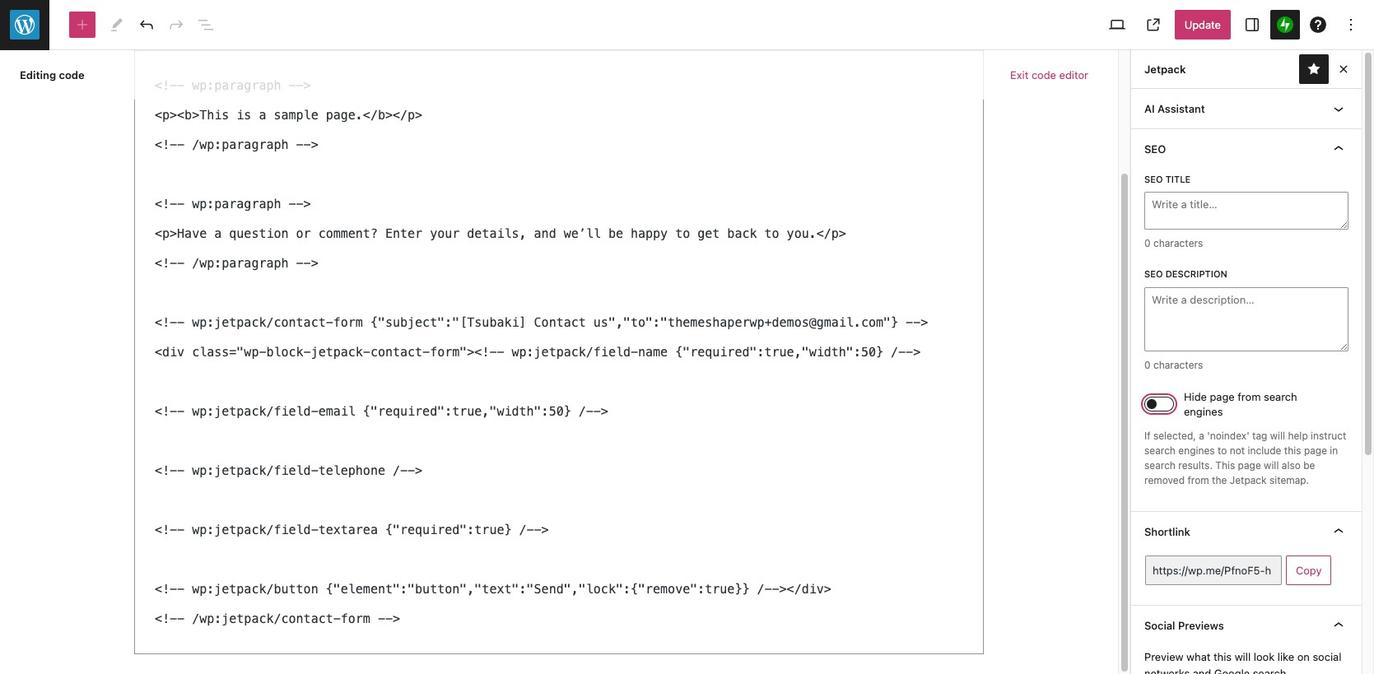 Task type: locate. For each thing, give the bounding box(es) containing it.
0 characters up "hide"
[[1145, 359, 1203, 371]]

0 vertical spatial 0 characters
[[1145, 237, 1203, 250]]

this up also
[[1284, 445, 1301, 457]]

ai assistant
[[1145, 102, 1205, 115]]

None text field
[[1145, 556, 1282, 586]]

update button
[[1175, 10, 1231, 40]]

code for editing
[[59, 68, 84, 82]]

2 seo from the top
[[1145, 174, 1163, 184]]

1 0 characters from the top
[[1145, 237, 1203, 250]]

0 vertical spatial page
[[1210, 390, 1235, 403]]

this
[[1216, 460, 1235, 472]]

0
[[1145, 237, 1151, 250], [1145, 359, 1151, 371]]

page up be
[[1304, 445, 1327, 457]]

characters up seo description on the top right of the page
[[1154, 237, 1203, 250]]

seo left title
[[1145, 174, 1163, 184]]

0 vertical spatial 0
[[1145, 237, 1151, 250]]

search
[[1264, 390, 1297, 403], [1145, 445, 1176, 457], [1145, 460, 1176, 472]]

seo left description
[[1145, 269, 1163, 279]]

this up google
[[1214, 651, 1232, 664]]

like
[[1278, 651, 1295, 664]]

1 vertical spatial 0 characters
[[1145, 359, 1203, 371]]

'noindex'
[[1207, 430, 1250, 442]]

page
[[1210, 390, 1235, 403], [1304, 445, 1327, 457], [1238, 460, 1261, 472]]

page down not
[[1238, 460, 1261, 472]]

from inside hide page from search engines
[[1238, 390, 1261, 403]]

on
[[1297, 651, 1310, 664]]

update
[[1185, 18, 1221, 31]]

hide
[[1184, 390, 1207, 403]]

1 vertical spatial characters
[[1154, 359, 1203, 371]]

0 horizontal spatial from
[[1188, 474, 1209, 487]]

social
[[1145, 619, 1175, 633]]

seo title
[[1145, 174, 1191, 184]]

0 for seo title
[[1145, 237, 1151, 250]]

1 vertical spatial this
[[1214, 651, 1232, 664]]

1 code from the left
[[59, 68, 84, 82]]

1 horizontal spatial this
[[1284, 445, 1301, 457]]

SEO Description text field
[[1145, 287, 1349, 351]]

social previews button
[[1131, 606, 1362, 646]]

be
[[1304, 460, 1315, 472]]

will up google
[[1235, 651, 1251, 664]]

1 characters from the top
[[1154, 237, 1203, 250]]

1 vertical spatial 0
[[1145, 359, 1151, 371]]

seo for seo description
[[1145, 269, 1163, 279]]

preview what this will look like on social networks and google search.
[[1145, 651, 1342, 674]]

0 vertical spatial characters
[[1154, 237, 1203, 250]]

engines
[[1184, 405, 1223, 418], [1179, 445, 1215, 457]]

editing
[[20, 68, 56, 82]]

from
[[1238, 390, 1261, 403], [1188, 474, 1209, 487]]

1 0 from the top
[[1145, 237, 1151, 250]]

1 horizontal spatial code
[[1032, 68, 1056, 82]]

seo inside dropdown button
[[1145, 142, 1166, 156]]

code right editing
[[59, 68, 84, 82]]

2 vertical spatial seo
[[1145, 269, 1163, 279]]

SEO Title text field
[[1145, 192, 1349, 230]]

code right exit
[[1032, 68, 1056, 82]]

0 up if at the right of page
[[1145, 359, 1151, 371]]

seo up seo title
[[1145, 142, 1166, 156]]

engines inside if selected, a 'noindex' tag will help instruct search engines to not include this page in search results. this page will also be removed from the jetpack sitemap.
[[1179, 445, 1215, 457]]

engines up results.
[[1179, 445, 1215, 457]]

1 horizontal spatial jetpack
[[1230, 474, 1267, 487]]

will inside 'preview what this will look like on social networks and google search.'
[[1235, 651, 1251, 664]]

jetpack image
[[1277, 16, 1294, 33]]

help image
[[1308, 15, 1328, 35]]

2 0 characters from the top
[[1145, 359, 1203, 371]]

this
[[1284, 445, 1301, 457], [1214, 651, 1232, 664]]

3 seo from the top
[[1145, 269, 1163, 279]]

shortlink button
[[1131, 512, 1362, 552]]

seo for seo title
[[1145, 174, 1163, 184]]

will
[[1270, 430, 1285, 442], [1264, 460, 1279, 472], [1235, 651, 1251, 664]]

0 characters up seo description on the top right of the page
[[1145, 237, 1203, 250]]

results.
[[1179, 460, 1213, 472]]

tag
[[1252, 430, 1268, 442]]

will right tag at the bottom of page
[[1270, 430, 1285, 442]]

google
[[1214, 667, 1250, 674]]

jetpack
[[1145, 63, 1186, 76], [1230, 474, 1267, 487]]

0 vertical spatial seo
[[1145, 142, 1166, 156]]

look
[[1254, 651, 1275, 664]]

characters
[[1154, 237, 1203, 250], [1154, 359, 1203, 371]]

0 horizontal spatial code
[[59, 68, 84, 82]]

search inside hide page from search engines
[[1264, 390, 1297, 403]]

0 vertical spatial this
[[1284, 445, 1301, 457]]

1 vertical spatial from
[[1188, 474, 1209, 487]]

jetpack down this at bottom
[[1230, 474, 1267, 487]]

0 vertical spatial search
[[1264, 390, 1297, 403]]

page right "hide"
[[1210, 390, 1235, 403]]

code
[[59, 68, 84, 82], [1032, 68, 1056, 82]]

help
[[1288, 430, 1308, 442]]

1 horizontal spatial from
[[1238, 390, 1261, 403]]

undo image
[[137, 15, 156, 35]]

1 seo from the top
[[1145, 142, 1166, 156]]

title
[[1166, 174, 1191, 184]]

0 vertical spatial from
[[1238, 390, 1261, 403]]

2 0 from the top
[[1145, 359, 1151, 371]]

social previews
[[1145, 619, 1224, 633]]

0 up seo description on the top right of the page
[[1145, 237, 1151, 250]]

search up removed
[[1145, 460, 1176, 472]]

0 horizontal spatial jetpack
[[1145, 63, 1186, 76]]

seo
[[1145, 142, 1166, 156], [1145, 174, 1163, 184], [1145, 269, 1163, 279]]

1 vertical spatial engines
[[1179, 445, 1215, 457]]

if
[[1145, 430, 1151, 442]]

2 vertical spatial will
[[1235, 651, 1251, 664]]

and
[[1193, 667, 1211, 674]]

ai
[[1145, 102, 1155, 115]]

not
[[1230, 445, 1245, 457]]

1 horizontal spatial page
[[1238, 460, 1261, 472]]

1 vertical spatial search
[[1145, 445, 1176, 457]]

0 horizontal spatial page
[[1210, 390, 1235, 403]]

previews
[[1178, 619, 1224, 633]]

seo for seo
[[1145, 142, 1166, 156]]

engines down "hide"
[[1184, 405, 1223, 418]]

preview
[[1145, 651, 1184, 664]]

search down if at the right of page
[[1145, 445, 1176, 457]]

0 vertical spatial engines
[[1184, 405, 1223, 418]]

exit code editor button
[[1001, 60, 1098, 90]]

characters up "hide"
[[1154, 359, 1203, 371]]

also
[[1282, 460, 1301, 472]]

sitemap.
[[1270, 474, 1309, 487]]

1 vertical spatial seo
[[1145, 174, 1163, 184]]

0 characters
[[1145, 237, 1203, 250], [1145, 359, 1203, 371]]

Start writing with text or HTML text field
[[134, 50, 984, 654]]

1 vertical spatial jetpack
[[1230, 474, 1267, 487]]

engines inside hide page from search engines
[[1184, 405, 1223, 418]]

from down results.
[[1188, 474, 1209, 487]]

search up help
[[1264, 390, 1297, 403]]

2 horizontal spatial page
[[1304, 445, 1327, 457]]

jetpack up ai assistant
[[1145, 63, 1186, 76]]

will down include
[[1264, 460, 1279, 472]]

code inside button
[[1032, 68, 1056, 82]]

0 horizontal spatial this
[[1214, 651, 1232, 664]]

from up tag at the bottom of page
[[1238, 390, 1261, 403]]

2 characters from the top
[[1154, 359, 1203, 371]]

2 code from the left
[[1032, 68, 1056, 82]]



Task type: describe. For each thing, give the bounding box(es) containing it.
this inside if selected, a 'noindex' tag will help instruct search engines to not include this page in search results. this page will also be removed from the jetpack sitemap.
[[1284, 445, 1301, 457]]

0 vertical spatial jetpack
[[1145, 63, 1186, 76]]

redo image
[[166, 15, 186, 35]]

a
[[1199, 430, 1205, 442]]

editing code
[[20, 68, 84, 82]]

exit
[[1010, 68, 1029, 82]]

from inside if selected, a 'noindex' tag will help instruct search engines to not include this page in search results. this page will also be removed from the jetpack sitemap.
[[1188, 474, 1209, 487]]

close plugin image
[[1334, 59, 1354, 79]]

characters for description
[[1154, 359, 1203, 371]]

in
[[1330, 445, 1338, 457]]

search.
[[1253, 667, 1290, 674]]

view page image
[[1144, 15, 1163, 35]]

settings image
[[1243, 15, 1262, 35]]

seo button
[[1131, 129, 1362, 169]]

what
[[1187, 651, 1211, 664]]

shortlink
[[1145, 525, 1191, 539]]

1 vertical spatial page
[[1304, 445, 1327, 457]]

options image
[[1341, 15, 1361, 35]]

ai assistant button
[[1131, 89, 1362, 128]]

editor
[[1059, 68, 1089, 82]]

if selected, a 'noindex' tag will help instruct search engines to not include this page in search results. this page will also be removed from the jetpack sitemap.
[[1145, 430, 1347, 487]]

this inside 'preview what this will look like on social networks and google search.'
[[1214, 651, 1232, 664]]

instruct
[[1311, 430, 1347, 442]]

networks
[[1145, 667, 1190, 674]]

0 vertical spatial will
[[1270, 430, 1285, 442]]

removed
[[1145, 474, 1185, 487]]

the
[[1212, 474, 1227, 487]]

preview image
[[1107, 15, 1127, 35]]

exit code editor
[[1010, 68, 1089, 82]]

2 vertical spatial search
[[1145, 460, 1176, 472]]

0 characters for title
[[1145, 237, 1203, 250]]

seo description
[[1145, 269, 1228, 279]]

hide page from search engines
[[1184, 390, 1297, 418]]

copy
[[1296, 564, 1322, 577]]

assistant
[[1158, 102, 1205, 115]]

2 vertical spatial page
[[1238, 460, 1261, 472]]

description
[[1166, 269, 1228, 279]]

social
[[1313, 651, 1342, 664]]

characters for title
[[1154, 237, 1203, 250]]

unpin from toolbar image
[[1304, 59, 1324, 79]]

selected,
[[1154, 430, 1196, 442]]

page inside hide page from search engines
[[1210, 390, 1235, 403]]

jetpack inside if selected, a 'noindex' tag will help instruct search engines to not include this page in search results. this page will also be removed from the jetpack sitemap.
[[1230, 474, 1267, 487]]

include
[[1248, 445, 1282, 457]]

0 for seo description
[[1145, 359, 1151, 371]]

0 characters for description
[[1145, 359, 1203, 371]]

code for exit
[[1032, 68, 1056, 82]]

copy button
[[1286, 556, 1332, 586]]

1 vertical spatial will
[[1264, 460, 1279, 472]]

to
[[1218, 445, 1227, 457]]



Task type: vqa. For each thing, say whether or not it's contained in the screenshot.
instruct
yes



